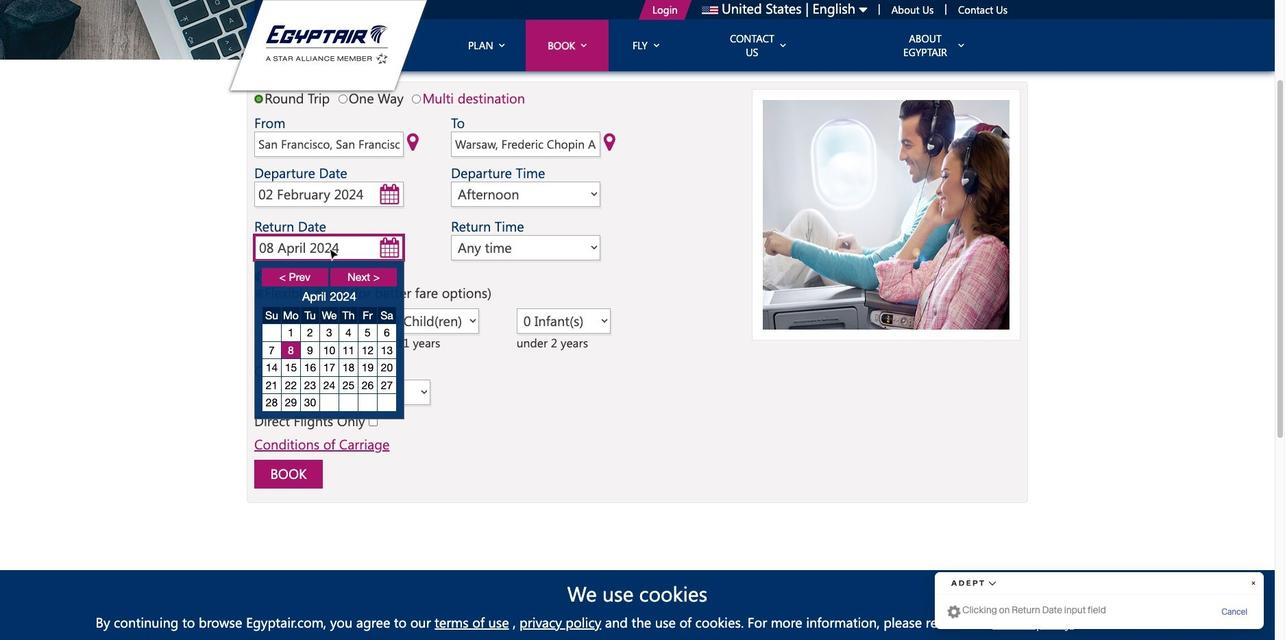 Task type: locate. For each thing, give the bounding box(es) containing it.
twitter image
[[945, 602, 961, 618]]

None radio
[[254, 94, 263, 103], [338, 94, 347, 103], [412, 94, 421, 103], [254, 94, 263, 103], [338, 94, 347, 103], [412, 94, 421, 103]]

None submit
[[254, 460, 323, 489]]

None checkbox
[[254, 289, 263, 298], [369, 417, 378, 426], [254, 289, 263, 298], [369, 417, 378, 426]]

None text field
[[254, 132, 404, 157], [254, 182, 404, 207], [254, 132, 404, 157], [254, 182, 404, 207]]

menu bar
[[447, 20, 1028, 71]]

None text field
[[451, 132, 601, 157], [254, 235, 404, 261], [451, 132, 601, 157], [254, 235, 404, 261]]



Task type: describe. For each thing, give the bounding box(es) containing it.
breadcrumb navigation
[[247, 0, 1028, 8]]

inflight entertainment image
[[763, 100, 1010, 330]]

egyptair, a staralliance member, go to homepage image
[[260, 24, 397, 66]]



Task type: vqa. For each thing, say whether or not it's contained in the screenshot.
Times IMAGE in the bottom right of the page
no



